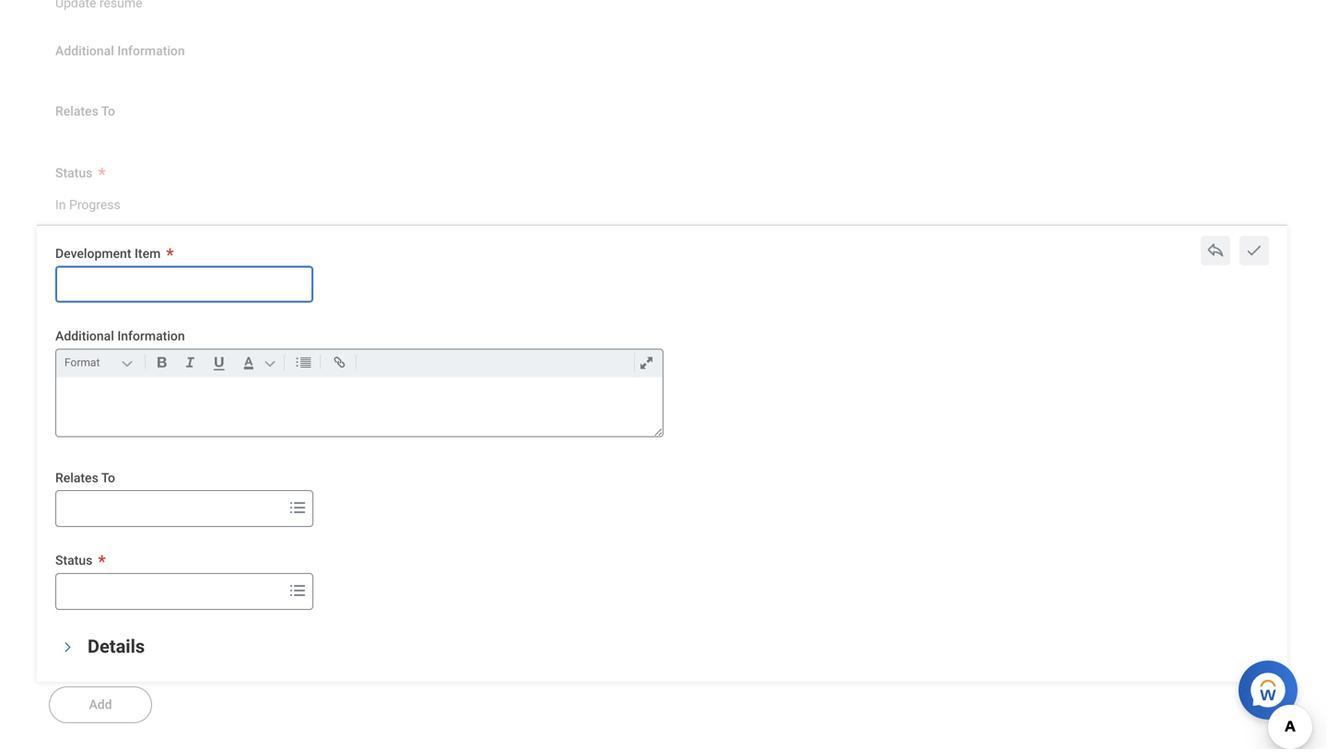 Task type: describe. For each thing, give the bounding box(es) containing it.
undo l image
[[1206, 241, 1225, 260]]

in
[[55, 197, 66, 213]]

status for status field on the bottom of the page
[[55, 553, 92, 568]]

development item
[[55, 246, 161, 261]]

italic image
[[178, 351, 203, 374]]

underline image
[[206, 351, 232, 374]]

format
[[65, 356, 100, 369]]

details
[[88, 636, 145, 657]]

Development Item text field
[[55, 266, 313, 303]]

status element
[[55, 185, 120, 219]]

add button
[[49, 687, 152, 723]]

prompts image
[[287, 497, 309, 519]]

bold image
[[149, 351, 174, 374]]

2 additional from the top
[[55, 329, 114, 344]]

1 additional from the top
[[55, 43, 114, 58]]

development
[[55, 246, 131, 261]]

link image
[[327, 351, 352, 374]]

chevron down image
[[61, 636, 74, 658]]

maximize image
[[634, 351, 659, 374]]

format button
[[61, 352, 141, 373]]

details button
[[88, 636, 145, 657]]

2 relates to from the top
[[55, 470, 115, 486]]



Task type: vqa. For each thing, say whether or not it's contained in the screenshot.
My Development Items main content
no



Task type: locate. For each thing, give the bounding box(es) containing it.
1 relates to from the top
[[55, 104, 115, 119]]

add
[[89, 697, 112, 712]]

relates to up in progress text box on the top left of page
[[55, 104, 115, 119]]

1 information from the top
[[117, 43, 185, 58]]

status
[[55, 165, 92, 181], [55, 553, 92, 568]]

relates to
[[55, 104, 115, 119], [55, 470, 115, 486]]

0 vertical spatial to
[[101, 104, 115, 119]]

1 vertical spatial additional information
[[55, 329, 185, 344]]

1 vertical spatial information
[[117, 329, 185, 344]]

0 vertical spatial additional information
[[55, 43, 185, 58]]

bulleted list image
[[291, 351, 316, 374]]

0 vertical spatial status
[[55, 165, 92, 181]]

relates to up relates to field
[[55, 470, 115, 486]]

In Progress text field
[[55, 186, 120, 218]]

0 vertical spatial additional
[[55, 43, 114, 58]]

Status field
[[56, 575, 283, 608]]

Relates To field
[[56, 492, 283, 525]]

progress
[[69, 197, 120, 213]]

2 relates from the top
[[55, 470, 98, 486]]

0 vertical spatial information
[[117, 43, 185, 58]]

1 vertical spatial additional
[[55, 329, 114, 344]]

workday assistant region
[[1239, 653, 1305, 720]]

1 vertical spatial to
[[101, 470, 115, 486]]

in progress
[[55, 197, 120, 213]]

2 to from the top
[[101, 470, 115, 486]]

check image
[[1245, 241, 1264, 260]]

format group
[[61, 350, 666, 377]]

status up chevron down image
[[55, 553, 92, 568]]

relates
[[55, 104, 98, 119], [55, 470, 98, 486]]

to
[[101, 104, 115, 119], [101, 470, 115, 486]]

0 vertical spatial relates to
[[55, 104, 115, 119]]

information
[[117, 43, 185, 58], [117, 329, 185, 344]]

1 status from the top
[[55, 165, 92, 181]]

1 vertical spatial status
[[55, 553, 92, 568]]

2 additional information from the top
[[55, 329, 185, 344]]

1 vertical spatial relates
[[55, 470, 98, 486]]

Additional Information text field
[[56, 377, 663, 436]]

2 status from the top
[[55, 553, 92, 568]]

2 information from the top
[[117, 329, 185, 344]]

additional information
[[55, 43, 185, 58], [55, 329, 185, 344]]

1 to from the top
[[101, 104, 115, 119]]

1 additional information from the top
[[55, 43, 185, 58]]

additional
[[55, 43, 114, 58], [55, 329, 114, 344]]

prompts image
[[287, 580, 309, 602]]

item
[[135, 246, 161, 261]]

status up status element
[[55, 165, 92, 181]]

0 vertical spatial relates
[[55, 104, 98, 119]]

1 vertical spatial relates to
[[55, 470, 115, 486]]

None text field
[[55, 0, 142, 16]]

status for in progress text box on the top left of page
[[55, 165, 92, 181]]

1 relates from the top
[[55, 104, 98, 119]]



